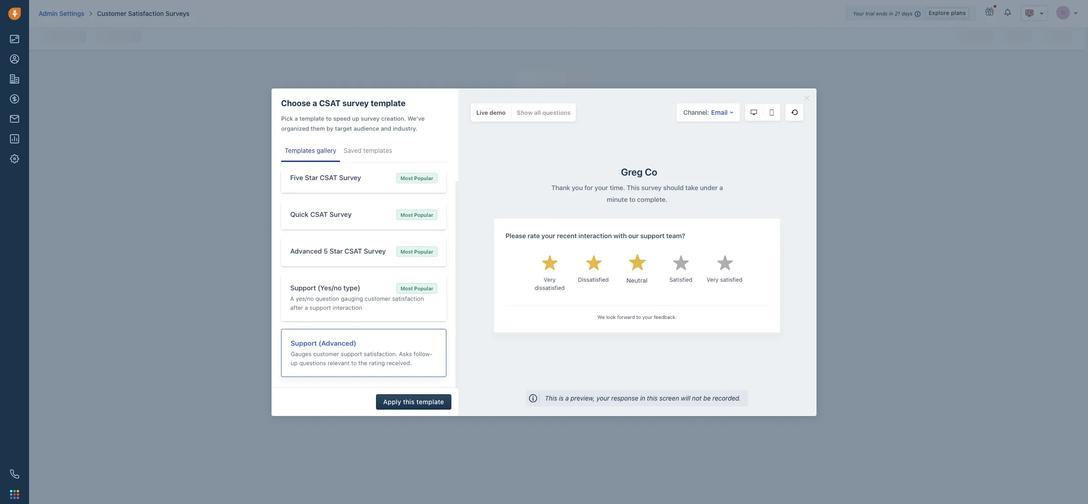 Task type: vqa. For each thing, say whether or not it's contained in the screenshot.
iOS Link
no



Task type: describe. For each thing, give the bounding box(es) containing it.
all
[[534, 109, 541, 116]]

them
[[311, 125, 325, 132]]

creation.
[[381, 115, 406, 122]]

admin
[[39, 10, 58, 17]]

most for advanced 5 star csat survey
[[400, 249, 413, 255]]

a right the choose
[[313, 98, 317, 108]]

apply this template
[[383, 398, 444, 406]]

choose a csat survey template
[[281, 98, 406, 108]]

complete.
[[708, 218, 742, 226]]

channel:
[[683, 109, 709, 116]]

this inside "thank you for your time. this survey should take under a minute to complete."
[[696, 205, 711, 213]]

customer satisfaction surveys
[[97, 10, 189, 17]]

explore plans
[[929, 9, 966, 16]]

survey for pick
[[361, 115, 380, 122]]

admin settings link
[[39, 9, 84, 18]]

popular for quick csat survey
[[414, 212, 433, 218]]

response
[[611, 394, 638, 402]]

gauging
[[341, 295, 363, 302]]

live demo
[[476, 109, 506, 116]]

pick a template to speed up survey creation. we've organized them by target audience and industry.
[[281, 115, 425, 132]]

freshworks switcher image
[[10, 490, 19, 499]]

1 vertical spatial this
[[545, 394, 557, 402]]

yes/no
[[296, 295, 314, 302]]

support (advanced) gauges customer support satisfaction. asks follow- up questions relevant to the rating received.
[[291, 339, 433, 367]]

asks
[[399, 350, 412, 358]]

templates
[[285, 146, 315, 154]]

five star csat survey
[[290, 173, 361, 181]]

rating
[[369, 359, 385, 367]]

show
[[517, 109, 533, 116]]

templates gallery
[[285, 146, 336, 154]]

relevant
[[328, 359, 350, 367]]

most popular for advanced 5 star csat survey
[[400, 249, 433, 255]]

should
[[737, 205, 760, 213]]

most for five star csat survey
[[400, 175, 413, 181]]

your trial ends in 21 days
[[853, 10, 913, 16]]

choose
[[281, 98, 311, 108]]

apply
[[383, 398, 401, 406]]

a
[[290, 295, 294, 302]]

to inside "thank you for your time. this survey should take under a minute to complete."
[[699, 218, 706, 226]]

explore
[[929, 9, 949, 16]]

csat up speed
[[319, 98, 341, 108]]

support inside the support (yes/no type) a yes/no question gauging customer satisfaction after a support interaction
[[310, 304, 331, 311]]

a inside the support (yes/no type) a yes/no question gauging customer satisfaction after a support interaction
[[305, 304, 308, 311]]

popular for advanced 5 star csat survey
[[414, 249, 433, 255]]

saved
[[344, 146, 361, 154]]

demo
[[490, 109, 506, 116]]

most for quick csat survey
[[400, 212, 413, 218]]

saved templates
[[344, 146, 392, 154]]

questions inside support (advanced) gauges customer support satisfaction. asks follow- up questions relevant to the rating received.
[[299, 359, 326, 367]]

not
[[692, 394, 702, 402]]

for
[[649, 205, 659, 213]]

industry.
[[393, 125, 417, 132]]

email
[[711, 108, 728, 116]]

5
[[324, 247, 328, 255]]

thank
[[613, 205, 633, 213]]

by
[[327, 125, 333, 132]]

support for (yes/no
[[290, 284, 316, 292]]

explore plans button
[[926, 8, 969, 19]]

the
[[358, 359, 367, 367]]

a inside pick a template to speed up survey creation. we've organized them by target audience and industry.
[[295, 115, 298, 122]]

21
[[895, 10, 900, 16]]

received.
[[386, 359, 412, 367]]

question
[[315, 295, 339, 302]]

show all questions
[[517, 109, 570, 116]]

after
[[290, 304, 303, 311]]

you
[[635, 205, 648, 213]]

will
[[681, 394, 690, 402]]

1 vertical spatial survey
[[330, 210, 352, 218]]

customer inside support (advanced) gauges customer support satisfaction. asks follow- up questions relevant to the rating received.
[[313, 350, 339, 358]]

to inside support (advanced) gauges customer support satisfaction. asks follow- up questions relevant to the rating received.
[[351, 359, 357, 367]]

survey for thank
[[713, 205, 735, 213]]

live
[[476, 109, 488, 116]]

satisfaction
[[392, 295, 424, 302]]

customer
[[97, 10, 126, 17]]

ends
[[876, 10, 888, 16]]

up inside pick a template to speed up survey creation. we've organized them by target audience and industry.
[[352, 115, 359, 122]]

be
[[703, 394, 711, 402]]

advanced
[[290, 247, 322, 255]]

pick
[[281, 115, 293, 122]]

support inside support (advanced) gauges customer support satisfaction. asks follow- up questions relevant to the rating received.
[[341, 350, 362, 358]]

(advanced)
[[319, 339, 356, 347]]



Task type: locate. For each thing, give the bounding box(es) containing it.
survey up pick a template to speed up survey creation. we've organized them by target audience and industry.
[[342, 98, 369, 108]]

advanced 5 star csat survey
[[290, 247, 386, 255]]

recorded.
[[712, 394, 741, 402]]

customer
[[365, 295, 390, 302], [313, 350, 339, 358]]

2 most from the top
[[400, 212, 413, 218]]

0 horizontal spatial template
[[299, 115, 324, 122]]

templates
[[363, 146, 392, 154]]

is
[[559, 394, 564, 402]]

0 horizontal spatial to
[[326, 115, 332, 122]]

tab list
[[281, 142, 449, 162]]

ic_info_icon image
[[915, 10, 921, 18]]

this inside button
[[403, 398, 415, 406]]

this right 'time.'
[[696, 205, 711, 213]]

survey inside "thank you for your time. this survey should take under a minute to complete."
[[713, 205, 735, 213]]

thank you for your time. this survey should take under a minute to complete.
[[613, 205, 805, 226]]

target
[[335, 125, 352, 132]]

this
[[696, 205, 711, 213], [545, 394, 557, 402]]

note
[[562, 340, 854, 357]]

surveys
[[165, 10, 189, 17]]

0 vertical spatial to
[[326, 115, 332, 122]]

satisfaction
[[128, 10, 164, 17]]

to left the
[[351, 359, 357, 367]]

questions
[[542, 109, 570, 116], [299, 359, 326, 367]]

five
[[290, 173, 303, 181]]

0 vertical spatial support
[[290, 284, 316, 292]]

we've
[[408, 115, 425, 122]]

quick csat survey
[[290, 210, 352, 218]]

preview,
[[571, 394, 595, 402]]

0 horizontal spatial this
[[403, 398, 415, 406]]

settings
[[59, 10, 84, 17]]

template for apply this template
[[416, 398, 444, 406]]

3 most popular from the top
[[400, 249, 433, 255]]

2 horizontal spatial to
[[699, 218, 706, 226]]

up
[[352, 115, 359, 122], [291, 359, 298, 367]]

csat
[[319, 98, 341, 108], [320, 173, 337, 181], [310, 210, 328, 218], [345, 247, 362, 255]]

2 vertical spatial to
[[351, 359, 357, 367]]

star right 5
[[330, 247, 343, 255]]

under
[[778, 205, 797, 213]]

1 vertical spatial support
[[341, 350, 362, 358]]

questions right all
[[542, 109, 570, 116]]

0 vertical spatial your
[[661, 205, 676, 213]]

support up the
[[341, 350, 362, 358]]

1 horizontal spatial up
[[352, 115, 359, 122]]

0 horizontal spatial in
[[640, 394, 645, 402]]

tab list containing templates gallery
[[281, 142, 449, 162]]

support inside the support (yes/no type) a yes/no question gauging customer satisfaction after a support interaction
[[290, 284, 316, 292]]

2 most popular from the top
[[400, 212, 433, 218]]

most popular for five star csat survey
[[400, 175, 433, 181]]

2 horizontal spatial template
[[416, 398, 444, 406]]

quick
[[290, 210, 309, 218]]

csat down gallery
[[320, 173, 337, 181]]

0 horizontal spatial questions
[[299, 359, 326, 367]]

1 horizontal spatial your
[[661, 205, 676, 213]]

1 vertical spatial customer
[[313, 350, 339, 358]]

satisfaction.
[[364, 350, 397, 358]]

customer up relevant
[[313, 350, 339, 358]]

0 vertical spatial in
[[889, 10, 893, 16]]

support down question
[[310, 304, 331, 311]]

1 popular from the top
[[414, 175, 433, 181]]

admin settings
[[39, 10, 84, 17]]

0 vertical spatial questions
[[542, 109, 570, 116]]

support
[[310, 304, 331, 311], [341, 350, 362, 358]]

0 vertical spatial this
[[696, 205, 711, 213]]

template up the creation.
[[371, 98, 406, 108]]

0 horizontal spatial support
[[310, 304, 331, 311]]

interaction
[[333, 304, 362, 311]]

survey up audience
[[361, 115, 380, 122]]

popular for five star csat survey
[[414, 175, 433, 181]]

to up by
[[326, 115, 332, 122]]

4 most popular from the top
[[400, 285, 433, 291]]

minute
[[674, 218, 697, 226]]

1 vertical spatial star
[[330, 247, 343, 255]]

1 vertical spatial template
[[299, 115, 324, 122]]

1 horizontal spatial support
[[341, 350, 362, 358]]

trial
[[865, 10, 875, 16]]

support up gauges
[[291, 339, 317, 347]]

0 vertical spatial customer
[[365, 295, 390, 302]]

to right minute
[[699, 218, 706, 226]]

0 horizontal spatial your
[[596, 394, 610, 402]]

3 most from the top
[[400, 249, 413, 255]]

survey up complete.
[[713, 205, 735, 213]]

1 horizontal spatial this
[[647, 394, 658, 402]]

a right pick
[[295, 115, 298, 122]]

2 vertical spatial survey
[[713, 205, 735, 213]]

support up yes/no
[[290, 284, 316, 292]]

1 vertical spatial your
[[596, 394, 610, 402]]

1 horizontal spatial customer
[[365, 295, 390, 302]]

1 vertical spatial questions
[[299, 359, 326, 367]]

1 horizontal spatial to
[[351, 359, 357, 367]]

1 horizontal spatial this
[[696, 205, 711, 213]]

up down gauges
[[291, 359, 298, 367]]

0 vertical spatial up
[[352, 115, 359, 122]]

audience
[[354, 125, 379, 132]]

customer right gauging
[[365, 295, 390, 302]]

phone image
[[10, 470, 19, 479]]

a right is
[[565, 394, 569, 402]]

1 vertical spatial to
[[699, 218, 706, 226]]

a inside "thank you for your time. this survey should take under a minute to complete."
[[799, 205, 803, 213]]

0 vertical spatial survey
[[339, 173, 361, 181]]

a down yes/no
[[305, 304, 308, 311]]

1 horizontal spatial template
[[371, 98, 406, 108]]

1 vertical spatial up
[[291, 359, 298, 367]]

3 popular from the top
[[414, 249, 433, 255]]

most
[[400, 175, 413, 181], [400, 212, 413, 218], [400, 249, 413, 255], [400, 285, 413, 291]]

1 most popular from the top
[[400, 175, 433, 181]]

template for pick a template to speed up survey creation. we've organized them by target audience and industry.
[[299, 115, 324, 122]]

in
[[889, 10, 893, 16], [640, 394, 645, 402]]

csat right 5
[[345, 247, 362, 255]]

questions down gauges
[[299, 359, 326, 367]]

up right speed
[[352, 115, 359, 122]]

1 horizontal spatial questions
[[542, 109, 570, 116]]

4 popular from the top
[[414, 285, 433, 291]]

template up them
[[299, 115, 324, 122]]

support inside support (advanced) gauges customer support satisfaction. asks follow- up questions relevant to the rating received.
[[291, 339, 317, 347]]

template inside button
[[416, 398, 444, 406]]

2 vertical spatial survey
[[364, 247, 386, 255]]

follow-
[[414, 350, 433, 358]]

your
[[853, 10, 864, 16]]

type)
[[343, 284, 360, 292]]

0 horizontal spatial this
[[545, 394, 557, 402]]

0 vertical spatial support
[[310, 304, 331, 311]]

template
[[371, 98, 406, 108], [299, 115, 324, 122], [416, 398, 444, 406]]

support for (advanced)
[[291, 339, 317, 347]]

in right response
[[640, 394, 645, 402]]

this is a preview, your response in this screen will not be recorded.
[[545, 394, 741, 402]]

organized
[[281, 125, 309, 132]]

survey
[[339, 173, 361, 181], [330, 210, 352, 218], [364, 247, 386, 255]]

this
[[647, 394, 658, 402], [403, 398, 415, 406]]

4 most from the top
[[400, 285, 413, 291]]

star
[[305, 173, 318, 181], [330, 247, 343, 255]]

0 vertical spatial star
[[305, 173, 318, 181]]

0 vertical spatial template
[[371, 98, 406, 108]]

star right "five"
[[305, 173, 318, 181]]

template inside pick a template to speed up survey creation. we've organized them by target audience and industry.
[[299, 115, 324, 122]]

and
[[381, 125, 391, 132]]

in left 21
[[889, 10, 893, 16]]

2 vertical spatial template
[[416, 398, 444, 406]]

1 horizontal spatial star
[[330, 247, 343, 255]]

this right apply
[[403, 398, 415, 406]]

your inside "thank you for your time. this survey should take under a minute to complete."
[[661, 205, 676, 213]]

option group
[[562, 284, 854, 325]]

up inside support (advanced) gauges customer support satisfaction. asks follow- up questions relevant to the rating received.
[[291, 359, 298, 367]]

csat right the quick
[[310, 210, 328, 218]]

most popular for quick csat survey
[[400, 212, 433, 218]]

time.
[[678, 205, 695, 213]]

take
[[761, 205, 776, 213]]

2 popular from the top
[[414, 212, 433, 218]]

support (yes/no type) a yes/no question gauging customer satisfaction after a support interaction
[[290, 284, 424, 311]]

1 horizontal spatial in
[[889, 10, 893, 16]]

support
[[290, 284, 316, 292], [291, 339, 317, 347]]

0 horizontal spatial customer
[[313, 350, 339, 358]]

this left screen
[[647, 394, 658, 402]]

template right apply
[[416, 398, 444, 406]]

days
[[901, 10, 913, 16]]

phone element
[[5, 465, 24, 484]]

your right preview,
[[596, 394, 610, 402]]

to
[[326, 115, 332, 122], [699, 218, 706, 226], [351, 359, 357, 367]]

1 vertical spatial in
[[640, 394, 645, 402]]

popular
[[414, 175, 433, 181], [414, 212, 433, 218], [414, 249, 433, 255], [414, 285, 433, 291]]

a right under
[[799, 205, 803, 213]]

your right for
[[661, 205, 676, 213]]

speed
[[333, 115, 350, 122]]

gallery
[[317, 146, 336, 154]]

this left is
[[545, 394, 557, 402]]

a
[[313, 98, 317, 108], [295, 115, 298, 122], [799, 205, 803, 213], [305, 304, 308, 311], [565, 394, 569, 402]]

apply this template button
[[376, 394, 451, 410]]

customer inside the support (yes/no type) a yes/no question gauging customer satisfaction after a support interaction
[[365, 295, 390, 302]]

1 vertical spatial survey
[[361, 115, 380, 122]]

1 vertical spatial support
[[291, 339, 317, 347]]

(yes/no
[[318, 284, 342, 292]]

0 horizontal spatial star
[[305, 173, 318, 181]]

survey inside pick a template to speed up survey creation. we've organized them by target audience and industry.
[[361, 115, 380, 122]]

0 vertical spatial survey
[[342, 98, 369, 108]]

gauges
[[291, 350, 312, 358]]

survey
[[342, 98, 369, 108], [361, 115, 380, 122], [713, 205, 735, 213]]

1 most from the top
[[400, 175, 413, 181]]

to inside pick a template to speed up survey creation. we've organized them by target audience and industry.
[[326, 115, 332, 122]]

screen
[[659, 394, 679, 402]]

plans
[[951, 9, 966, 16]]

0 horizontal spatial up
[[291, 359, 298, 367]]



